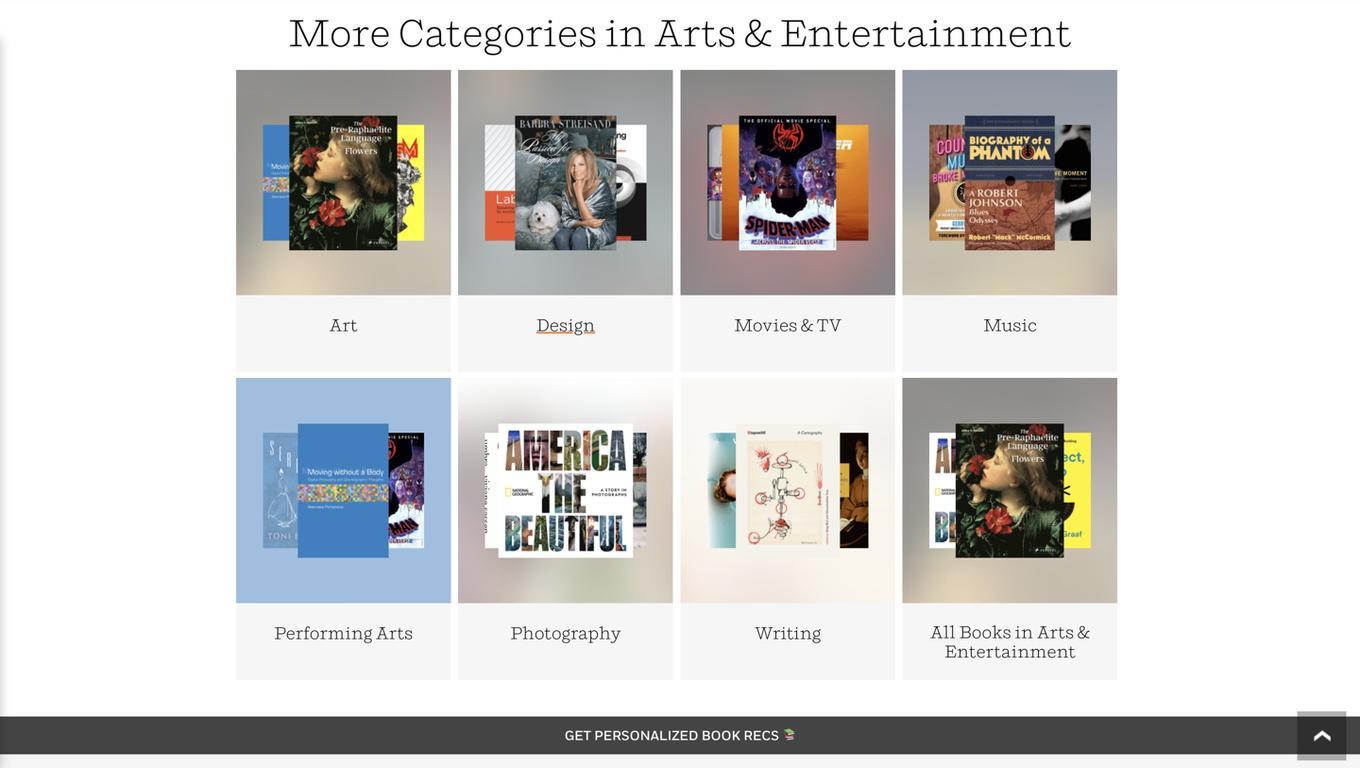 Task type: describe. For each thing, give the bounding box(es) containing it.
design image
[[485, 116, 647, 250]]

get personalized book recs 📚 link
[[565, 728, 796, 743]]

writing
[[755, 623, 821, 643]]

get personalized book recs 📚
[[565, 728, 796, 743]]

📚
[[783, 728, 796, 743]]

0 horizontal spatial arts
[[376, 623, 413, 643]]

more categories in arts & entertainment
[[288, 9, 1072, 55]]

movies & tv image
[[708, 116, 869, 250]]

tv
[[817, 315, 842, 335]]

music
[[984, 315, 1037, 335]]

art
[[329, 315, 358, 335]]

& for categories
[[745, 9, 772, 55]]

recs
[[744, 728, 780, 743]]

writing image
[[708, 424, 869, 558]]

1 horizontal spatial &
[[801, 315, 814, 335]]

performing
[[274, 623, 373, 643]]

writing link
[[681, 378, 896, 680]]

entertainment for more categories in arts & entertainment
[[780, 9, 1072, 55]]

art link
[[236, 70, 451, 372]]

all books in arts & entertainment link
[[903, 378, 1118, 680]]

design link
[[459, 70, 673, 372]]

photography
[[510, 623, 621, 643]]

photography link
[[459, 378, 673, 680]]

books
[[959, 622, 1012, 642]]

arts for categories
[[654, 9, 737, 55]]



Task type: locate. For each thing, give the bounding box(es) containing it.
entertainment inside all books in arts & entertainment
[[945, 641, 1076, 662]]

in
[[605, 9, 647, 55], [1015, 622, 1034, 642]]

music image
[[930, 116, 1091, 250]]

in for books
[[1015, 622, 1034, 642]]

entertainment
[[780, 9, 1072, 55], [945, 641, 1076, 662]]

in for categories
[[605, 9, 647, 55]]

arts
[[654, 9, 737, 55], [1037, 622, 1075, 642], [376, 623, 413, 643]]

0 vertical spatial in
[[605, 9, 647, 55]]

1 horizontal spatial in
[[1015, 622, 1034, 642]]

&
[[745, 9, 772, 55], [801, 315, 814, 335], [1078, 622, 1090, 642]]

& for books
[[1078, 622, 1090, 642]]

more
[[288, 9, 391, 55]]

arts inside all books in arts & entertainment
[[1037, 622, 1075, 642]]

2 horizontal spatial arts
[[1037, 622, 1075, 642]]

arts for books
[[1037, 622, 1075, 642]]

performing arts
[[274, 623, 413, 643]]

all books in arts & entertainment
[[931, 622, 1090, 662]]

1 vertical spatial in
[[1015, 622, 1034, 642]]

entertainment for all books in arts & entertainment
[[945, 641, 1076, 662]]

1 vertical spatial &
[[801, 315, 814, 335]]

1 vertical spatial entertainment
[[945, 641, 1076, 662]]

0 horizontal spatial in
[[605, 9, 647, 55]]

performing arts link
[[236, 378, 451, 680]]

2 vertical spatial &
[[1078, 622, 1090, 642]]

book
[[702, 728, 741, 743]]

art image
[[263, 116, 424, 250]]

0 vertical spatial &
[[745, 9, 772, 55]]

& inside all books in arts & entertainment
[[1078, 622, 1090, 642]]

arts & entertainment image
[[930, 424, 1091, 558]]

movies & tv
[[734, 315, 842, 335]]

get
[[565, 728, 591, 743]]

movies
[[734, 315, 798, 335]]

in inside all books in arts & entertainment
[[1015, 622, 1034, 642]]

2 horizontal spatial &
[[1078, 622, 1090, 642]]

personalized
[[594, 728, 699, 743]]

performing arts image
[[263, 424, 424, 558]]

1 horizontal spatial arts
[[654, 9, 737, 55]]

movies & tv link
[[681, 70, 896, 372]]

music link
[[903, 70, 1118, 372]]

all
[[931, 622, 956, 642]]

categories
[[398, 9, 598, 55]]

0 horizontal spatial &
[[745, 9, 772, 55]]

design
[[536, 315, 595, 335]]

photography image
[[485, 424, 647, 558]]

0 vertical spatial entertainment
[[780, 9, 1072, 55]]



Task type: vqa. For each thing, say whether or not it's contained in the screenshot.
Bookshelf
no



